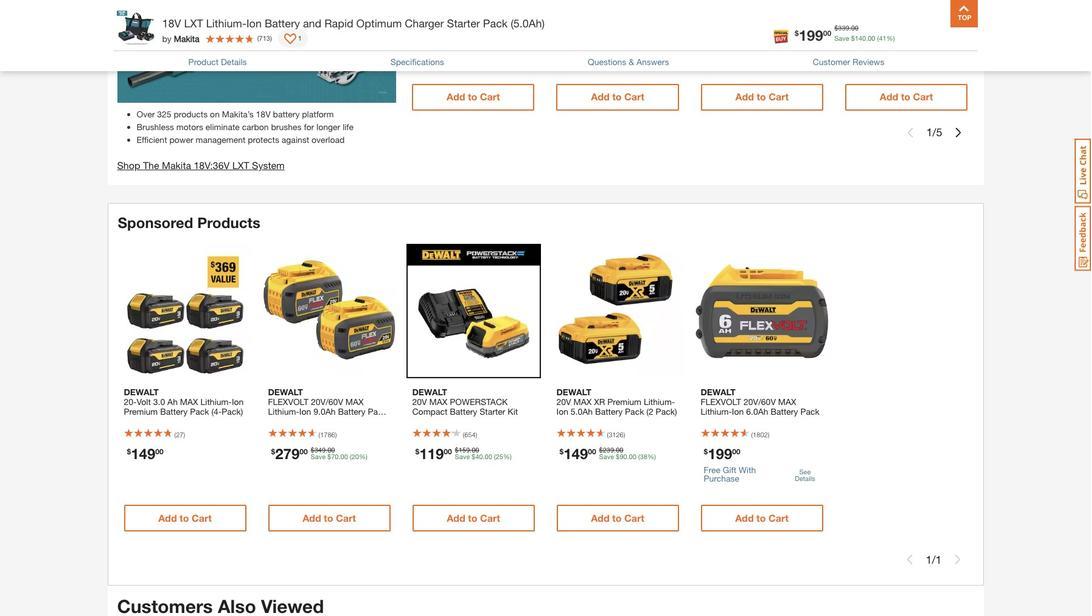 Task type: locate. For each thing, give the bounding box(es) containing it.
20v/60v up 1786
[[311, 397, 343, 407]]

details for product
[[221, 57, 247, 67]]

1802
[[753, 431, 768, 439]]

free
[[704, 465, 721, 475]]

product image image
[[117, 6, 156, 46]]

lxt up the by makita on the top left
[[184, 16, 203, 30]]

$ left the 349
[[271, 447, 275, 456]]

1 horizontal spatial 20v/60v
[[744, 397, 776, 407]]

max inside "dewalt 20v max powerstack compact battery starter kit"
[[429, 397, 448, 407]]

pack left (4-
[[190, 406, 209, 417]]

brushless
[[137, 122, 174, 132]]

next slide image
[[953, 128, 963, 137]]

18v:36v
[[194, 159, 230, 171]]

pack
[[483, 16, 508, 30], [190, 406, 209, 417], [368, 406, 387, 417], [625, 406, 644, 417], [801, 406, 820, 417]]

save inside $ 149 00 $ 239 . 00 save $ 90 . 00 ( 38 %)
[[599, 453, 614, 461]]

starter left kit
[[480, 406, 505, 417]]

0 horizontal spatial lxt
[[184, 16, 203, 30]]

4 max from the left
[[574, 397, 592, 407]]

( right 40
[[494, 453, 496, 461]]

max left powerstack
[[429, 397, 448, 407]]

20v max xr premium lithium-ion 5.0ah battery pack (2 pack) image
[[550, 244, 685, 379]]

1 horizontal spatial details
[[795, 475, 815, 483]]

. left 70
[[326, 446, 328, 454]]

battery right 6.0ah
[[771, 406, 798, 417]]

( up the $ 119 00 $ 159 . 00 save $ 40 . 00 ( 25 %)
[[463, 431, 464, 439]]

2 169 from the left
[[708, 49, 732, 66]]

0 horizontal spatial details
[[221, 57, 247, 67]]

00 down ) link at right
[[732, 51, 740, 60]]

1 149 from the left
[[131, 445, 155, 462]]

premium left 'ah'
[[124, 406, 158, 417]]

20v/60v inside dewalt flexvolt 20v/60v max lithium-ion 6.0ah battery pack
[[744, 397, 776, 407]]

( inside $ 339 . 00 save $ 140 . 00 ( 41 %)
[[877, 34, 879, 42]]

(4-
[[211, 406, 222, 417]]

( 654 )
[[463, 431, 477, 439]]

/
[[933, 125, 936, 139], [932, 553, 936, 567]]

/ left the this is the last slide icon
[[932, 553, 936, 567]]

lithium- left 6.0ah
[[701, 406, 732, 417]]

( up the 349
[[319, 431, 320, 439]]

1 max from the left
[[180, 397, 198, 407]]

00 right 339 at the top right of the page
[[851, 24, 859, 32]]

0 horizontal spatial flexvolt
[[268, 397, 309, 407]]

save inside $ 279 00 $ 349 . 00 save $ 70 . 00 ( 20 %)
[[311, 453, 326, 461]]

140
[[855, 34, 866, 42]]

(2 up 38
[[646, 406, 653, 417]]

1 horizontal spatial premium
[[608, 397, 641, 407]]

00 down charger at top
[[444, 51, 452, 60]]

details right with
[[795, 475, 815, 483]]

00 inside $ 149 00
[[155, 447, 163, 456]]

1 inside dropdown button
[[298, 34, 302, 42]]

(2
[[646, 406, 653, 417], [268, 416, 275, 427]]

149
[[131, 445, 155, 462], [564, 445, 588, 462]]

169 down charger at top
[[419, 49, 444, 66]]

save inside the $ 119 00 $ 159 . 00 save $ 40 . 00 ( 25 %)
[[455, 453, 470, 461]]

0 horizontal spatial 199
[[708, 445, 732, 462]]

lithium- up 38
[[644, 397, 675, 407]]

lithium- up product details
[[206, 16, 246, 30]]

1 20v/60v from the left
[[311, 397, 343, 407]]

$ inside $ 149 00
[[127, 447, 131, 456]]

this is the first slide image
[[906, 128, 916, 137], [905, 555, 915, 565]]

ion inside dewalt flexvolt 20v/60v max lithium-ion 9.0ah battery pack (2 pack)
[[299, 406, 311, 417]]

details inside 'dropdown button'
[[795, 475, 815, 483]]

dewalt for 149
[[557, 387, 591, 397]]

dewalt inside dewalt flexvolt 20v/60v max lithium-ion 9.0ah battery pack (2 pack)
[[268, 387, 303, 397]]

( inside $ 279 00 $ 349 . 00 save $ 70 . 00 ( 20 %)
[[350, 453, 352, 461]]

2 20v/60v from the left
[[744, 397, 776, 407]]

3 dewalt from the left
[[412, 387, 447, 397]]

and
[[303, 16, 321, 30]]

by
[[162, 33, 172, 44]]

1 horizontal spatial $ 169 00
[[704, 49, 740, 66]]

( up 239
[[607, 431, 609, 439]]

00 left "&"
[[588, 51, 596, 60]]

ion inside dewalt 20v max xr premium lithium- ion 5.0ah battery pack (2 pack)
[[557, 406, 568, 417]]

1 vertical spatial 159
[[459, 446, 470, 454]]

0 horizontal spatial $ 169 00
[[415, 49, 452, 66]]

. left 90
[[614, 446, 616, 454]]

. left 38
[[627, 453, 629, 461]]

see details
[[795, 468, 815, 483]]

$ up customer at the right top
[[834, 24, 838, 32]]

%) right 40
[[503, 453, 512, 461]]

(
[[463, 29, 464, 37], [896, 29, 897, 37], [877, 34, 879, 42], [257, 34, 259, 42], [174, 431, 176, 439], [319, 431, 320, 439], [463, 431, 464, 439], [607, 431, 609, 439], [751, 431, 753, 439], [350, 453, 352, 461], [494, 453, 496, 461], [638, 453, 640, 461]]

%) inside $ 279 00 $ 349 . 00 save $ 70 . 00 ( 20 %)
[[359, 453, 367, 461]]

specifications button
[[391, 55, 444, 68], [391, 55, 444, 68]]

add to cart button
[[412, 84, 535, 110], [556, 84, 679, 110], [701, 84, 823, 110], [845, 84, 968, 110], [124, 505, 246, 532], [268, 505, 390, 532], [412, 505, 535, 532], [557, 505, 679, 532], [701, 505, 823, 532]]

149 for $ 149 00
[[131, 445, 155, 462]]

with
[[739, 465, 756, 475]]

0 horizontal spatial 149
[[131, 445, 155, 462]]

( down 6.0ah
[[751, 431, 753, 439]]

0 horizontal spatial pack)
[[222, 406, 243, 417]]

$ 149 00 $ 239 . 00 save $ 90 . 00 ( 38 %)
[[560, 445, 656, 462]]

$ left the reviews
[[848, 51, 852, 60]]

/ left next slide "icon" on the right
[[933, 125, 936, 139]]

%) right 90
[[647, 453, 656, 461]]

battery
[[273, 109, 300, 119]]

20v/60v inside dewalt flexvolt 20v/60v max lithium-ion 9.0ah battery pack (2 pack)
[[311, 397, 343, 407]]

add
[[447, 91, 465, 103], [591, 91, 610, 103], [735, 91, 754, 103], [880, 91, 898, 103], [158, 512, 177, 524], [303, 512, 321, 524], [447, 512, 465, 524], [591, 512, 610, 524], [735, 512, 754, 524]]

product details
[[188, 57, 247, 67]]

battery up ( 654 )
[[450, 406, 477, 417]]

1 flexvolt from the left
[[268, 397, 309, 407]]

1 horizontal spatial pack)
[[277, 416, 299, 427]]

. left the '25'
[[483, 453, 485, 461]]

199 left 339 at the top right of the page
[[799, 26, 823, 44]]

1 vertical spatial /
[[932, 553, 936, 567]]

premium right xr
[[608, 397, 641, 407]]

20v for 149
[[557, 397, 571, 407]]

$ 199 00 left 339 at the top right of the page
[[795, 26, 831, 44]]

1 horizontal spatial $ 199 00
[[795, 26, 831, 44]]

20v/60v for 279
[[311, 397, 343, 407]]

pack right 6.0ah
[[801, 406, 820, 417]]

flexvolt 20v/60v max lithium-ion 9.0ah battery pack (2 pack) image
[[262, 244, 396, 379]]

kit
[[508, 406, 518, 417]]

customer reviews button
[[813, 55, 885, 68], [813, 55, 885, 68]]

ion left the 5.0ah
[[557, 406, 568, 417]]

1 horizontal spatial 199
[[799, 26, 823, 44]]

rapid
[[325, 16, 353, 30]]

$ up free
[[704, 447, 708, 456]]

the
[[143, 159, 159, 171]]

flexvolt inside dewalt flexvolt 20v/60v max lithium-ion 6.0ah battery pack
[[701, 397, 741, 407]]

00 left 239
[[588, 447, 596, 456]]

1 horizontal spatial flexvolt
[[701, 397, 741, 407]]

20v/60v
[[311, 397, 343, 407], [744, 397, 776, 407]]

169 down ) link at right
[[708, 49, 732, 66]]

max right 6.0ah
[[778, 397, 796, 407]]

shop
[[117, 159, 140, 171]]

1 vertical spatial this is the first slide image
[[905, 555, 915, 565]]

premium
[[608, 397, 641, 407], [124, 406, 158, 417]]

18v lxt lithium-ion battery and rapid optimum charger starter pack (5.0ah)
[[162, 16, 545, 30]]

2 horizontal spatial pack)
[[656, 406, 677, 417]]

1 vertical spatial details
[[795, 475, 815, 483]]

2 149 from the left
[[564, 445, 588, 462]]

00 right 70
[[341, 453, 348, 461]]

1 vertical spatial lxt
[[232, 159, 249, 171]]

1 dewalt from the left
[[124, 387, 159, 397]]

makita
[[174, 33, 199, 44], [162, 159, 191, 171]]

0 horizontal spatial (2
[[268, 416, 275, 427]]

(2 inside dewalt 20v max xr premium lithium- ion 5.0ah battery pack (2 pack)
[[646, 406, 653, 417]]

pack inside dewalt flexvolt 20v/60v max lithium-ion 6.0ah battery pack
[[801, 406, 820, 417]]

149 left 239
[[564, 445, 588, 462]]

%)
[[886, 34, 895, 42], [359, 453, 367, 461], [503, 453, 512, 461], [647, 453, 656, 461]]

4 dewalt from the left
[[557, 387, 591, 397]]

654
[[464, 431, 476, 439]]

00 right the 349
[[328, 446, 335, 454]]

1 horizontal spatial 169
[[708, 49, 732, 66]]

$ 169 00 down charger at top
[[415, 49, 452, 66]]

max right 'ah'
[[180, 397, 198, 407]]

flexvolt
[[268, 397, 309, 407], [701, 397, 741, 407]]

battery inside "dewalt 20v max powerstack compact battery starter kit"
[[450, 406, 477, 417]]

pack left compact
[[368, 406, 387, 417]]

max inside dewalt 20-volt 3.0 ah max lithium-ion premium battery pack (4-pack)
[[180, 397, 198, 407]]

( right '140' on the right top of page
[[877, 34, 879, 42]]

( right 90
[[638, 453, 640, 461]]

/ for 5
[[933, 125, 936, 139]]

flexvolt 20v/60v max lithium-ion 6.0ah battery pack image
[[695, 244, 829, 379]]

%) right '140' on the right top of page
[[886, 34, 895, 42]]

lithium- right 'ah'
[[201, 397, 232, 407]]

( right 70
[[350, 453, 352, 461]]

dewalt 20v max powerstack compact battery starter kit
[[412, 387, 518, 417]]

1 / 5
[[927, 125, 942, 139]]

reviews
[[853, 57, 885, 67]]

$ down charger at top
[[415, 51, 419, 60]]

5 max from the left
[[778, 397, 796, 407]]

0 vertical spatial 159
[[852, 49, 877, 66]]

%) for 149
[[647, 453, 656, 461]]

dewalt inside "dewalt 20v max powerstack compact battery starter kit"
[[412, 387, 447, 397]]

159 down '140' on the right top of page
[[852, 49, 877, 66]]

1 vertical spatial starter
[[480, 406, 505, 417]]

save left 40
[[455, 453, 470, 461]]

20v inside dewalt 20v max xr premium lithium- ion 5.0ah battery pack (2 pack)
[[557, 397, 571, 407]]

$ left 339 at the top right of the page
[[795, 28, 799, 37]]

1 horizontal spatial (2
[[646, 406, 653, 417]]

by makita
[[162, 33, 199, 44]]

2 20v from the left
[[557, 397, 571, 407]]

max inside dewalt 20v max xr premium lithium- ion 5.0ah battery pack (2 pack)
[[574, 397, 592, 407]]

details right product
[[221, 57, 247, 67]]

3 max from the left
[[429, 397, 448, 407]]

dewalt inside dewalt flexvolt 20v/60v max lithium-ion 6.0ah battery pack
[[701, 387, 736, 397]]

1 for 1
[[298, 34, 302, 42]]

0 vertical spatial details
[[221, 57, 247, 67]]

00 down 3.0
[[155, 447, 163, 456]]

battery right 9.0ah
[[338, 406, 365, 417]]

flexvolt inside dewalt flexvolt 20v/60v max lithium-ion 9.0ah battery pack (2 pack)
[[268, 397, 309, 407]]

dewalt inside dewalt 20v max xr premium lithium- ion 5.0ah battery pack (2 pack)
[[557, 387, 591, 397]]

0 horizontal spatial 169
[[419, 49, 444, 66]]

159 inside the $ 119 00 $ 159 . 00 save $ 40 . 00 ( 25 %)
[[459, 446, 470, 454]]

1 horizontal spatial 20v
[[557, 397, 571, 407]]

169
[[419, 49, 444, 66], [708, 49, 732, 66]]

this is the first slide image left 1 / 1
[[905, 555, 915, 565]]

20v/60v up 1802 on the bottom of the page
[[744, 397, 776, 407]]

00 right 90
[[629, 453, 636, 461]]

0 horizontal spatial 20v
[[412, 397, 427, 407]]

20v/60v for 199
[[744, 397, 776, 407]]

0 vertical spatial 18v
[[162, 16, 181, 30]]

lithium- inside dewalt flexvolt 20v/60v max lithium-ion 9.0ah battery pack (2 pack)
[[268, 406, 299, 417]]

1 vertical spatial $ 199 00
[[704, 445, 740, 462]]

1 vertical spatial makita
[[162, 159, 191, 171]]

5 dewalt from the left
[[701, 387, 736, 397]]

lxt left "system" in the left of the page
[[232, 159, 249, 171]]

pack inside dewalt 20-volt 3.0 ah max lithium-ion premium battery pack (4-pack)
[[190, 406, 209, 417]]

0 horizontal spatial premium
[[124, 406, 158, 417]]

optimum
[[356, 16, 402, 30]]

) for dewalt 20v max xr premium lithium- ion 5.0ah battery pack (2 pack)
[[624, 431, 625, 439]]

display image
[[284, 33, 296, 46]]

ion
[[246, 16, 262, 30], [232, 397, 244, 407], [299, 406, 311, 417], [557, 406, 568, 417], [732, 406, 744, 417]]

save for 119
[[455, 453, 470, 461]]

2 dewalt from the left
[[268, 387, 303, 397]]

battery
[[265, 16, 300, 30], [160, 406, 188, 417], [338, 406, 365, 417], [450, 406, 477, 417], [595, 406, 623, 417], [771, 406, 798, 417]]

max left xr
[[574, 397, 592, 407]]

save left 70
[[311, 453, 326, 461]]

for
[[304, 122, 314, 132]]

1 horizontal spatial 159
[[852, 49, 877, 66]]

%) inside the $ 119 00 $ 159 . 00 save $ 40 . 00 ( 25 %)
[[503, 453, 512, 461]]

life
[[343, 122, 354, 132]]

1 vertical spatial 18v
[[256, 109, 271, 119]]

2 max from the left
[[346, 397, 364, 407]]

2 flexvolt from the left
[[701, 397, 741, 407]]

%) inside $ 149 00 $ 239 . 00 save $ 90 . 00 ( 38 %)
[[647, 453, 656, 461]]

1 horizontal spatial 149
[[564, 445, 588, 462]]

6.0ah
[[746, 406, 768, 417]]

feedback link image
[[1075, 206, 1091, 271]]

lithium- inside dewalt flexvolt 20v/60v max lithium-ion 6.0ah battery pack
[[701, 406, 732, 417]]

. left 40
[[470, 446, 472, 454]]

20v up '119'
[[412, 397, 427, 407]]

ion right (4-
[[232, 397, 244, 407]]

ion left 6.0ah
[[732, 406, 744, 417]]

lithium- left 9.0ah
[[268, 406, 299, 417]]

(2 left 9.0ah
[[268, 416, 275, 427]]

0 vertical spatial this is the first slide image
[[906, 128, 916, 137]]

$
[[834, 24, 838, 32], [795, 28, 799, 37], [851, 34, 855, 42], [415, 51, 419, 60], [560, 51, 564, 60], [704, 51, 708, 60], [848, 51, 852, 60], [311, 446, 314, 454], [455, 446, 459, 454], [599, 446, 603, 454], [127, 447, 131, 456], [271, 447, 275, 456], [415, 447, 419, 456], [560, 447, 564, 456], [704, 447, 708, 456], [327, 453, 331, 461], [472, 453, 475, 461], [616, 453, 620, 461]]

save left 90
[[599, 453, 614, 461]]

dewalt for 119
[[412, 387, 447, 397]]

this is the first slide image left 1 / 5
[[906, 128, 916, 137]]

free gift with purchase button
[[704, 462, 784, 487]]

$ left "questions"
[[560, 51, 564, 60]]

flexvolt for 279
[[268, 397, 309, 407]]

00 inside $ 159 00
[[877, 51, 885, 60]]

27
[[176, 431, 183, 439]]

0 horizontal spatial 18v
[[162, 16, 181, 30]]

battery inside dewalt 20-volt 3.0 ah max lithium-ion premium battery pack (4-pack)
[[160, 406, 188, 417]]

lxt
[[184, 16, 203, 30], [232, 159, 249, 171]]

questions & answers
[[588, 57, 669, 67]]

(2 inside dewalt flexvolt 20v/60v max lithium-ion 9.0ah battery pack (2 pack)
[[268, 416, 275, 427]]

( 1786 )
[[319, 431, 337, 439]]

makita right by
[[174, 33, 199, 44]]

.
[[849, 24, 851, 32], [866, 34, 868, 42], [326, 446, 328, 454], [470, 446, 472, 454], [614, 446, 616, 454], [339, 453, 341, 461], [483, 453, 485, 461], [627, 453, 629, 461]]

lithium-
[[206, 16, 246, 30], [201, 397, 232, 407], [644, 397, 675, 407], [268, 406, 299, 417], [701, 406, 732, 417]]

pack up ( 3126 )
[[625, 406, 644, 417]]

$ 199 00 up gift
[[704, 445, 740, 462]]

( 713 )
[[257, 34, 272, 42]]

product details button
[[188, 55, 247, 68], [188, 55, 247, 68]]

questions & answers button
[[588, 55, 669, 68], [588, 55, 669, 68]]

159
[[852, 49, 877, 66], [459, 446, 470, 454]]

0 horizontal spatial $ 199 00
[[704, 445, 740, 462]]

shop the makita 18v:36v lxt system
[[117, 159, 285, 171]]

1 20v from the left
[[412, 397, 427, 407]]

save inside $ 339 . 00 save $ 140 . 00 ( 41 %)
[[834, 34, 849, 42]]

save
[[834, 34, 849, 42], [311, 453, 326, 461], [455, 453, 470, 461], [599, 453, 614, 461]]

0 horizontal spatial 159
[[459, 446, 470, 454]]

0 vertical spatial /
[[933, 125, 936, 139]]

makita's
[[222, 109, 254, 119]]

starter
[[447, 16, 480, 30], [480, 406, 505, 417]]

$ right the 349
[[327, 453, 331, 461]]

%) right 70
[[359, 453, 367, 461]]

20v inside "dewalt 20v max powerstack compact battery starter kit"
[[412, 397, 427, 407]]

0 horizontal spatial 20v/60v
[[311, 397, 343, 407]]

add to cart
[[447, 91, 500, 103], [591, 91, 644, 103], [735, 91, 789, 103], [880, 91, 933, 103], [158, 512, 212, 524], [303, 512, 356, 524], [447, 512, 500, 524], [591, 512, 644, 524], [735, 512, 789, 524]]

1 horizontal spatial 18v
[[256, 109, 271, 119]]

18v up by
[[162, 16, 181, 30]]

$ 159 00
[[848, 49, 885, 66]]

5
[[936, 125, 942, 139]]

battery inside dewalt flexvolt 20v/60v max lithium-ion 9.0ah battery pack (2 pack)
[[338, 406, 365, 417]]

pack) inside dewalt 20-volt 3.0 ah max lithium-ion premium battery pack (4-pack)
[[222, 406, 243, 417]]



Task type: vqa. For each thing, say whether or not it's contained in the screenshot.
149
yes



Task type: describe. For each thing, give the bounding box(es) containing it.
pack inside dewalt 20v max xr premium lithium- ion 5.0ah battery pack (2 pack)
[[625, 406, 644, 417]]

0 vertical spatial $ 199 00
[[795, 26, 831, 44]]

management
[[196, 134, 246, 145]]

$ 279 00 $ 349 . 00 save $ 70 . 00 ( 20 %)
[[271, 445, 367, 462]]

1 button
[[278, 29, 308, 47]]

lithium- inside dewalt 20v max xr premium lithium- ion 5.0ah battery pack (2 pack)
[[644, 397, 675, 407]]

1 for 1 / 1
[[926, 553, 932, 567]]

system
[[252, 159, 285, 171]]

( 27 )
[[174, 431, 185, 439]]

protects
[[248, 134, 279, 145]]

%) inside $ 339 . 00 save $ 140 . 00 ( 41 %)
[[886, 34, 895, 42]]

713
[[259, 34, 270, 42]]

2 $ 169 00 from the left
[[704, 49, 740, 66]]

( 4014
[[463, 29, 479, 37]]

00 left the 349
[[300, 447, 308, 456]]

$ 339 . 00 save $ 140 . 00 ( 41 %)
[[834, 24, 895, 42]]

$ down compact
[[415, 447, 419, 456]]

1 horizontal spatial lxt
[[232, 159, 249, 171]]

$ left 70
[[311, 446, 314, 454]]

max inside dewalt flexvolt 20v/60v max lithium-ion 9.0ah battery pack (2 pack)
[[346, 397, 364, 407]]

ah
[[167, 397, 178, 407]]

against
[[282, 134, 309, 145]]

00 up gift
[[732, 447, 740, 456]]

efficient
[[137, 134, 167, 145]]

free gift with purchase
[[704, 465, 756, 484]]

dewalt 20v max xr premium lithium- ion 5.0ah battery pack (2 pack)
[[557, 387, 677, 417]]

38
[[640, 453, 647, 461]]

$ 179 00
[[560, 49, 596, 66]]

dewalt for 279
[[268, 387, 303, 397]]

) for dewalt 20v max powerstack compact battery starter kit
[[476, 431, 477, 439]]

1786
[[320, 431, 335, 439]]

325
[[157, 109, 171, 119]]

purchase
[[704, 473, 739, 484]]

00 left 40
[[444, 447, 452, 456]]

customer reviews
[[813, 57, 885, 67]]

18v inside over 325 products on makita's 18v battery platform brushless motors eliminate carbon brushes for longer life efficient power management protects against overload
[[256, 109, 271, 119]]

dewalt inside dewalt 20-volt 3.0 ah max lithium-ion premium battery pack (4-pack)
[[124, 387, 159, 397]]

flexvolt for 199
[[701, 397, 741, 407]]

pack right 4014
[[483, 16, 508, 30]]

charger
[[405, 16, 444, 30]]

&
[[629, 57, 634, 67]]

00 down ( 654 )
[[472, 446, 479, 454]]

$ inside "$ 179 00"
[[560, 51, 564, 60]]

main product image image
[[117, 0, 396, 103]]

279
[[275, 445, 300, 462]]

products
[[197, 214, 260, 231]]

pack) inside dewalt flexvolt 20v/60v max lithium-ion 9.0ah battery pack (2 pack)
[[277, 416, 299, 427]]

$ up $ 159 00
[[851, 34, 855, 42]]

pack inside dewalt flexvolt 20v/60v max lithium-ion 9.0ah battery pack (2 pack)
[[368, 406, 387, 417]]

20-
[[124, 397, 137, 407]]

0 vertical spatial lxt
[[184, 16, 203, 30]]

live chat image
[[1075, 139, 1091, 204]]

149 for $ 149 00 $ 239 . 00 save $ 90 . 00 ( 38 %)
[[564, 445, 588, 462]]

179
[[564, 49, 588, 66]]

( right 41
[[896, 29, 897, 37]]

0 vertical spatial starter
[[447, 16, 480, 30]]

00 left 41
[[868, 34, 875, 42]]

9.0ah
[[314, 406, 336, 417]]

. up $ 159 00
[[849, 24, 851, 32]]

battery up the display icon
[[265, 16, 300, 30]]

00 left 339 at the top right of the page
[[823, 28, 831, 37]]

1 $ 169 00 from the left
[[415, 49, 452, 66]]

ion inside dewalt 20-volt 3.0 ah max lithium-ion premium battery pack (4-pack)
[[232, 397, 244, 407]]

starter inside "dewalt 20v max powerstack compact battery starter kit"
[[480, 406, 505, 417]]

. left 20
[[339, 453, 341, 461]]

. left 41
[[866, 34, 868, 42]]

119
[[419, 445, 444, 462]]

%) for 119
[[503, 453, 512, 461]]

lithium- inside dewalt 20-volt 3.0 ah max lithium-ion premium battery pack (4-pack)
[[201, 397, 232, 407]]

this is the first slide image for 1 / 1
[[905, 555, 915, 565]]

5.0ah
[[571, 406, 593, 417]]

save for 279
[[311, 453, 326, 461]]

( 1802 )
[[751, 431, 769, 439]]

answers
[[637, 57, 669, 67]]

premium inside dewalt 20-volt 3.0 ah max lithium-ion premium battery pack (4-pack)
[[124, 406, 158, 417]]

sponsored products
[[118, 214, 260, 231]]

20v for 119
[[412, 397, 427, 407]]

see details button
[[790, 464, 820, 487]]

( right charger at top
[[463, 29, 464, 37]]

20
[[352, 453, 359, 461]]

0 vertical spatial makita
[[174, 33, 199, 44]]

top button
[[950, 0, 978, 27]]

1 for 1 / 5
[[927, 125, 933, 139]]

) for dewalt 20-volt 3.0 ah max lithium-ion premium battery pack (4-pack)
[[183, 431, 185, 439]]

3126
[[609, 431, 624, 439]]

$ 149 00
[[127, 445, 163, 462]]

details for see
[[795, 475, 815, 483]]

$ right "answers"
[[704, 51, 708, 60]]

products
[[174, 109, 208, 119]]

00 inside "$ 179 00"
[[588, 51, 596, 60]]

25
[[496, 453, 503, 461]]

ion inside dewalt flexvolt 20v/60v max lithium-ion 6.0ah battery pack
[[732, 406, 744, 417]]

70
[[331, 453, 339, 461]]

) for dewalt flexvolt 20v/60v max lithium-ion 6.0ah battery pack
[[768, 431, 769, 439]]

239
[[603, 446, 614, 454]]

overload
[[312, 134, 345, 145]]

40
[[475, 453, 483, 461]]

this is the last slide image
[[953, 555, 962, 565]]

1 / 1
[[926, 553, 942, 567]]

save for 149
[[599, 453, 614, 461]]

volt
[[137, 397, 151, 407]]

$ left 40
[[455, 446, 459, 454]]

0 vertical spatial 199
[[799, 26, 823, 44]]

eliminate
[[206, 122, 240, 132]]

compact
[[412, 406, 448, 417]]

00 right 40
[[485, 453, 492, 461]]

%) for 279
[[359, 453, 367, 461]]

questions
[[588, 57, 626, 67]]

platform
[[302, 109, 334, 119]]

1 vertical spatial 199
[[708, 445, 732, 462]]

) link
[[701, 24, 823, 40]]

1 169 from the left
[[419, 49, 444, 66]]

premium inside dewalt 20v max xr premium lithium- ion 5.0ah battery pack (2 pack)
[[608, 397, 641, 407]]

/ for 1
[[932, 553, 936, 567]]

( inside $ 149 00 $ 239 . 00 save $ 90 . 00 ( 38 %)
[[638, 453, 640, 461]]

product
[[188, 57, 219, 67]]

(5.0ah)
[[511, 16, 545, 30]]

over 325 products on makita's 18v battery platform brushless motors eliminate carbon brushes for longer life efficient power management protects against overload
[[137, 109, 354, 145]]

dewalt 20-volt 3.0 ah max lithium-ion premium battery pack (4-pack)
[[124, 387, 244, 417]]

this is the first slide image for 1 / 5
[[906, 128, 916, 137]]

power
[[169, 134, 193, 145]]

$ right 239
[[616, 453, 620, 461]]

00 right 239
[[616, 446, 623, 454]]

$ 119 00 $ 159 . 00 save $ 40 . 00 ( 25 %)
[[415, 445, 512, 462]]

( inside the $ 119 00 $ 159 . 00 save $ 40 . 00 ( 25 %)
[[494, 453, 496, 461]]

20-volt 3.0 ah max lithium-ion premium battery pack (4-pack) image
[[118, 244, 252, 379]]

$ inside $ 159 00
[[848, 51, 852, 60]]

20v max powerstack compact battery starter kit image
[[406, 244, 541, 379]]

max inside dewalt flexvolt 20v/60v max lithium-ion 6.0ah battery pack
[[778, 397, 796, 407]]

dewalt flexvolt 20v/60v max lithium-ion 6.0ah battery pack
[[701, 387, 820, 417]]

$ left 90
[[599, 446, 603, 454]]

longer
[[317, 122, 340, 132]]

specifications
[[391, 57, 444, 67]]

see
[[799, 468, 811, 476]]

( left the display icon
[[257, 34, 259, 42]]

dewalt flexvolt 20v/60v max lithium-ion 9.0ah battery pack (2 pack)
[[268, 387, 387, 427]]

90
[[620, 453, 627, 461]]

339
[[838, 24, 849, 32]]

battery inside dewalt flexvolt 20v/60v max lithium-ion 6.0ah battery pack
[[771, 406, 798, 417]]

3.0
[[153, 397, 165, 407]]

$ left 239
[[560, 447, 564, 456]]

ion up 713
[[246, 16, 262, 30]]

over
[[137, 109, 155, 119]]

customer
[[813, 57, 850, 67]]

) for dewalt flexvolt 20v/60v max lithium-ion 9.0ah battery pack (2 pack)
[[335, 431, 337, 439]]

( down 'ah'
[[174, 431, 176, 439]]

4014
[[464, 29, 479, 37]]

motors
[[176, 122, 203, 132]]

on
[[210, 109, 220, 119]]

xr
[[594, 397, 605, 407]]

$ down ( 654 )
[[472, 453, 475, 461]]

pack) inside dewalt 20v max xr premium lithium- ion 5.0ah battery pack (2 pack)
[[656, 406, 677, 417]]

349
[[314, 446, 326, 454]]

battery inside dewalt 20v max xr premium lithium- ion 5.0ah battery pack (2 pack)
[[595, 406, 623, 417]]

brushes
[[271, 122, 302, 132]]



